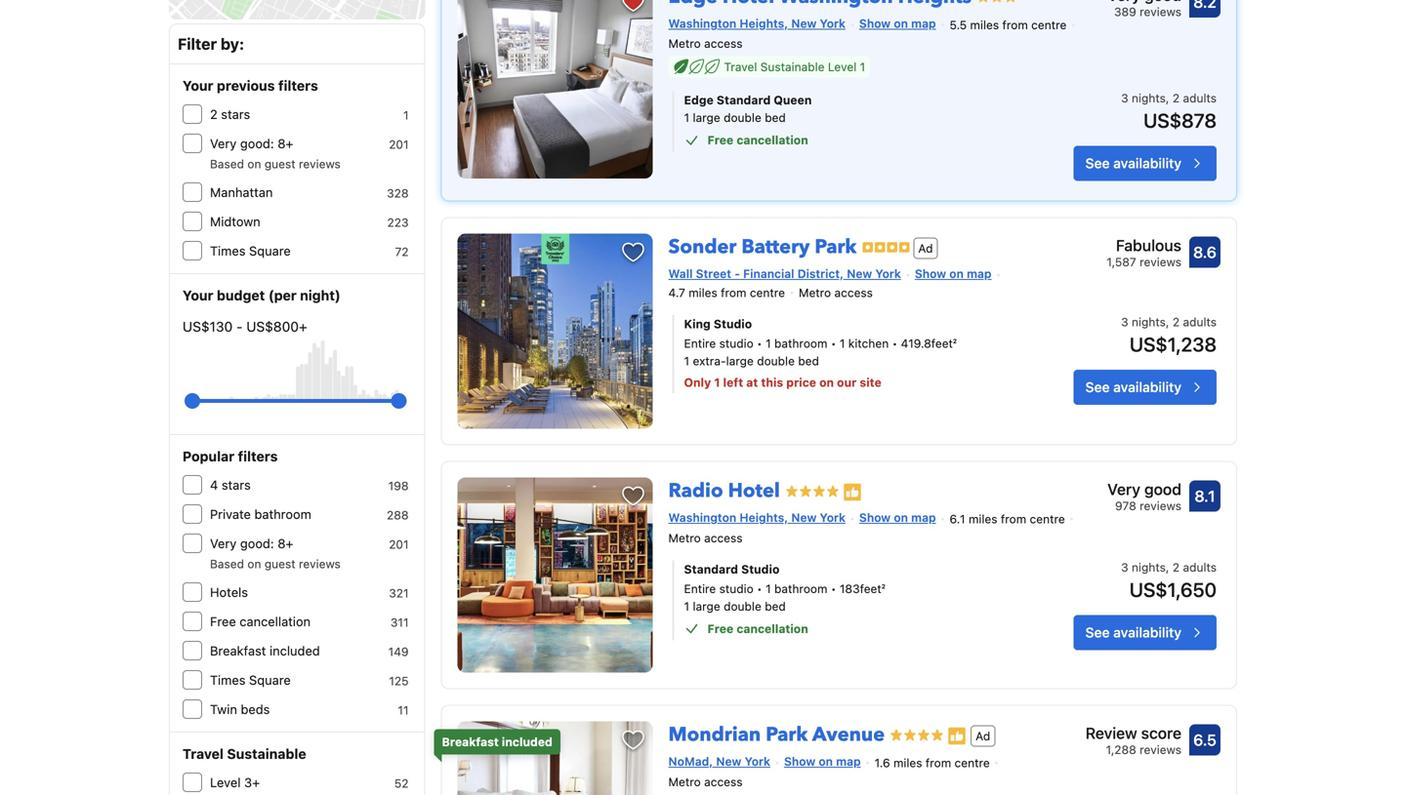 Task type: describe. For each thing, give the bounding box(es) containing it.
see availability for sonder battery park
[[1086, 379, 1182, 396]]

see availability link for sonder battery park
[[1074, 370, 1217, 405]]

travel sustainable
[[183, 747, 306, 763]]

new up metro access
[[847, 267, 872, 281]]

from for 1.6
[[926, 757, 951, 771]]

1 availability from the top
[[1114, 155, 1182, 172]]

1 vertical spatial included
[[502, 736, 553, 750]]

0 vertical spatial ad
[[918, 242, 933, 255]]

metro access
[[799, 286, 873, 300]]

scored 8.1 element
[[1189, 481, 1221, 512]]

scored 8.6 element
[[1189, 237, 1221, 268]]

2 201 from the top
[[389, 538, 409, 552]]

389 reviews
[[1114, 5, 1182, 19]]

see for sonder battery park
[[1086, 379, 1110, 396]]

show on map for mondrian park avenue
[[784, 756, 861, 769]]

access for 5.5 miles from centre metro access
[[704, 37, 743, 50]]

nomad,
[[669, 756, 713, 769]]

miles for 5.5
[[970, 18, 999, 32]]

new down mondrian
[[716, 756, 742, 769]]

new up standard studio "link"
[[791, 511, 817, 525]]

standard studio link
[[684, 561, 1014, 579]]

• up at
[[757, 337, 762, 351]]

5.5
[[950, 18, 967, 32]]

6.1 miles from centre metro access
[[669, 513, 1065, 545]]

radio hotel link
[[669, 470, 780, 505]]

access up king studio 'link'
[[835, 286, 873, 300]]

1 vertical spatial ad
[[976, 730, 991, 743]]

radio hotel
[[669, 478, 780, 505]]

125
[[389, 675, 409, 688]]

price
[[786, 376, 816, 390]]

1 vertical spatial breakfast included
[[442, 736, 553, 750]]

edge hotel washington heights image
[[458, 0, 653, 179]]

2 for us$878
[[1173, 91, 1180, 105]]

kitchen
[[848, 337, 889, 351]]

149
[[388, 646, 409, 659]]

york up standard studio "link"
[[820, 511, 846, 525]]

hotels
[[210, 585, 248, 600]]

on down "avenue"
[[819, 756, 833, 769]]

2 8+ from the top
[[278, 537, 294, 551]]

us$1,238
[[1130, 333, 1217, 356]]

entire studio • 1 bathroom • 183feet² 1 large double bed
[[684, 582, 886, 614]]

, for radio hotel
[[1166, 561, 1169, 575]]

new up travel sustainable level 1
[[791, 17, 817, 30]]

1 8+ from the top
[[278, 136, 294, 151]]

sonder battery park link
[[669, 226, 857, 261]]

district,
[[798, 267, 844, 281]]

4
[[210, 478, 218, 493]]

0 vertical spatial this property is part of our preferred partner programme. it is committed to providing commendable service and good value. it will pay us a higher commission if you make a booking. image
[[843, 483, 862, 502]]

studio inside king studio entire studio • 1 bathroom • 1 kitchen • 419.8feet² 1 extra-large double bed only 1 left at this price on our site
[[719, 337, 754, 351]]

square for 125
[[249, 673, 291, 688]]

8.1
[[1195, 487, 1215, 506]]

very inside very good 978 reviews
[[1108, 481, 1141, 499]]

studio inside entire studio • 1 bathroom • 183feet² 1 large double bed
[[719, 582, 754, 596]]

times square for 125
[[210, 673, 291, 688]]

review score 1,288 reviews
[[1086, 725, 1182, 758]]

3 for radio hotel
[[1121, 561, 1129, 575]]

1,288
[[1106, 744, 1137, 758]]

8.6
[[1193, 243, 1217, 262]]

free for us$878
[[708, 133, 734, 147]]

328
[[387, 187, 409, 200]]

wall street - financial district, new york
[[669, 267, 901, 281]]

entire inside entire studio • 1 bathroom • 183feet² 1 large double bed
[[684, 582, 716, 596]]

at
[[746, 376, 758, 390]]

1 based on guest reviews from the top
[[210, 157, 341, 171]]

square for 72
[[249, 244, 291, 258]]

sonder battery park image
[[458, 234, 653, 429]]

queen
[[774, 93, 812, 107]]

0 vertical spatial level
[[828, 60, 857, 74]]

• down standard studio "link"
[[831, 582, 836, 596]]

sonder
[[669, 234, 737, 261]]

twin beds
[[210, 703, 270, 717]]

3 inside 3 nights , 2 adults us$878
[[1121, 91, 1129, 105]]

3 nights , 2 adults us$878
[[1121, 91, 1217, 132]]

198
[[388, 480, 409, 493]]

3 nights , 2 adults us$1,238
[[1121, 315, 1217, 356]]

see for radio hotel
[[1086, 625, 1110, 641]]

park inside mondrian park avenue 'link'
[[766, 722, 808, 749]]

miles for 6.1
[[969, 513, 998, 526]]

large inside king studio entire studio • 1 bathroom • 1 kitchen • 419.8feet² 1 extra-large double bed only 1 left at this price on our site
[[726, 355, 754, 368]]

free cancellation for us$1,650
[[708, 622, 808, 636]]

183feet²
[[840, 582, 886, 596]]

3 nights , 2 adults us$1,650
[[1121, 561, 1217, 601]]

private bathroom
[[210, 507, 311, 522]]

3+
[[244, 776, 260, 791]]

on up '419.8feet²'
[[949, 267, 964, 281]]

nights inside 3 nights , 2 adults us$878
[[1132, 91, 1166, 105]]

times for 72
[[210, 244, 246, 258]]

0 horizontal spatial this property is part of our preferred partner programme. it is committed to providing commendable service and good value. it will pay us a higher commission if you make a booking. image
[[843, 483, 862, 502]]

0 horizontal spatial included
[[270, 644, 320, 659]]

beds
[[241, 703, 270, 717]]

park inside sonder battery park link
[[815, 234, 857, 261]]

standard inside "link"
[[684, 563, 738, 577]]

0 vertical spatial filters
[[278, 78, 318, 94]]

2 for us$1,238
[[1173, 315, 1180, 329]]

• down standard studio
[[757, 582, 762, 596]]

washington for us$1,650
[[669, 511, 737, 525]]

0 vertical spatial double
[[724, 111, 762, 125]]

filter by:
[[178, 35, 244, 53]]

your budget (per night)
[[183, 288, 341, 304]]

very good element for us$1,650
[[1108, 478, 1182, 502]]

1 vertical spatial -
[[236, 319, 243, 335]]

studio for standard
[[741, 563, 780, 577]]

large inside entire studio • 1 bathroom • 183feet² 1 large double bed
[[693, 600, 720, 614]]

1 vertical spatial level
[[210, 776, 241, 791]]

978
[[1115, 500, 1137, 513]]

centre for 5.5 miles from centre metro access
[[1031, 18, 1067, 32]]

stars for filters
[[222, 478, 251, 493]]

1,587
[[1107, 256, 1137, 269]]

edge standard queen
[[684, 93, 812, 107]]

standard studio
[[684, 563, 780, 577]]

2 based from the top
[[210, 558, 244, 571]]

york down mondrian park avenue
[[745, 756, 771, 769]]

sustainable for travel sustainable level 1
[[761, 60, 825, 74]]

from for 5.5
[[1002, 18, 1028, 32]]

fabulous 1,587 reviews
[[1107, 237, 1182, 269]]

our
[[837, 376, 857, 390]]

bathroom inside king studio entire studio • 1 bathroom • 1 kitchen • 419.8feet² 1 extra-large double bed only 1 left at this price on our site
[[774, 337, 828, 351]]

us$800+
[[246, 319, 307, 335]]

free cancellation down hotels on the bottom left of page
[[210, 615, 311, 629]]

1.6 miles from centre metro access
[[669, 757, 990, 789]]

times for 125
[[210, 673, 246, 688]]

1 vertical spatial this property is part of our preferred partner programme. it is committed to providing commendable service and good value. it will pay us a higher commission if you make a booking. image
[[947, 727, 967, 746]]

bathroom inside entire studio • 1 bathroom • 183feet² 1 large double bed
[[774, 582, 828, 596]]

private
[[210, 507, 251, 522]]

1 guest from the top
[[265, 157, 296, 171]]

• down king studio 'link'
[[831, 337, 836, 351]]

6.5
[[1194, 732, 1217, 750]]

1 very good: 8+ from the top
[[210, 136, 294, 151]]

321
[[389, 587, 409, 601]]

show for radio hotel
[[859, 511, 891, 525]]

financial
[[743, 267, 794, 281]]

budget
[[217, 288, 265, 304]]

by:
[[221, 35, 244, 53]]

389 reviews link
[[1100, 0, 1221, 21]]

show up edge standard queen link
[[859, 17, 891, 30]]

york up king studio 'link'
[[875, 267, 901, 281]]

travel for travel sustainable level 1
[[724, 60, 757, 74]]

very good element for us$878
[[1108, 0, 1182, 7]]

entire inside king studio entire studio • 1 bathroom • 1 kitchen • 419.8feet² 1 extra-large double bed only 1 left at this price on our site
[[684, 337, 716, 351]]

site
[[860, 376, 882, 390]]

5.5 miles from centre metro access
[[669, 18, 1067, 50]]

311
[[391, 616, 409, 630]]

your previous filters
[[183, 78, 318, 94]]

us$130
[[183, 319, 233, 335]]

king studio link
[[684, 315, 1014, 333]]

this
[[761, 376, 783, 390]]

edge standard queen link
[[684, 91, 1014, 109]]

review
[[1086, 725, 1137, 743]]

on up hotels on the bottom left of page
[[247, 558, 261, 571]]

show on map for sonder battery park
[[915, 267, 992, 281]]

double inside entire studio • 1 bathroom • 183feet² 1 large double bed
[[724, 600, 762, 614]]

us$878
[[1144, 109, 1217, 132]]

your for your budget (per night)
[[183, 288, 213, 304]]

419.8feet²
[[901, 337, 957, 351]]

on left "5.5"
[[894, 17, 908, 30]]

1 see availability from the top
[[1086, 155, 1182, 172]]

free cancellation for us$878
[[708, 133, 808, 147]]

cancellation for us$878
[[737, 133, 808, 147]]

edge
[[684, 93, 714, 107]]

us$130 - us$800+
[[183, 319, 307, 335]]

avenue
[[812, 722, 885, 749]]

good
[[1145, 481, 1182, 499]]

wall
[[669, 267, 693, 281]]

nights for sonder battery park
[[1132, 315, 1166, 329]]

on up manhattan
[[247, 157, 261, 171]]

sustainable for travel sustainable
[[227, 747, 306, 763]]

travel sustainable level 1
[[724, 60, 865, 74]]

0 horizontal spatial breakfast included
[[210, 644, 320, 659]]

from for 6.1
[[1001, 513, 1027, 526]]

2 based on guest reviews from the top
[[210, 558, 341, 571]]

sonder battery park
[[669, 234, 857, 261]]

1 based from the top
[[210, 157, 244, 171]]

1 horizontal spatial this property is part of our preferred partner programme. it is committed to providing commendable service and good value. it will pay us a higher commission if you make a booking. image
[[947, 727, 967, 746]]



Task type: locate. For each thing, give the bounding box(es) containing it.
1 washington from the top
[[669, 17, 737, 30]]

1.6
[[875, 757, 890, 771]]

availability
[[1114, 155, 1182, 172], [1114, 379, 1182, 396], [1114, 625, 1182, 641]]

this property is part of our preferred partner programme. it is committed to providing commendable service and good value. it will pay us a higher commission if you make a booking. image
[[843, 483, 862, 502], [947, 727, 967, 746]]

studio
[[714, 317, 752, 331], [741, 563, 780, 577]]

1 3 from the top
[[1121, 91, 1129, 105]]

heights, down hotel
[[740, 511, 788, 525]]

2 vertical spatial see availability link
[[1074, 616, 1217, 651]]

2 your from the top
[[183, 288, 213, 304]]

see availability link down us$878
[[1074, 146, 1217, 181]]

see availability link
[[1074, 146, 1217, 181], [1074, 370, 1217, 405], [1074, 616, 1217, 651]]

very good: 8+ down 2 stars
[[210, 136, 294, 151]]

miles
[[970, 18, 999, 32], [689, 286, 718, 300], [969, 513, 998, 526], [894, 757, 922, 771]]

filters right the previous
[[278, 78, 318, 94]]

very good: 8+
[[210, 136, 294, 151], [210, 537, 294, 551]]

1 adults from the top
[[1183, 91, 1217, 105]]

centre for 6.1 miles from centre metro access
[[1030, 513, 1065, 526]]

radio hotel image
[[458, 478, 653, 674]]

1 201 from the top
[[389, 138, 409, 151]]

sustainable
[[761, 60, 825, 74], [227, 747, 306, 763]]

double inside king studio entire studio • 1 bathroom • 1 kitchen • 419.8feet² 1 extra-large double bed only 1 left at this price on our site
[[757, 355, 795, 368]]

1 vertical spatial studio
[[719, 582, 754, 596]]

from down street
[[721, 286, 747, 300]]

large
[[693, 111, 720, 125], [726, 355, 754, 368], [693, 600, 720, 614]]

2 inside 3 nights , 2 adults us$1,650
[[1173, 561, 1180, 575]]

1 vertical spatial times square
[[210, 673, 291, 688]]

reviews inside very good 978 reviews
[[1140, 500, 1182, 513]]

0 vertical spatial bathroom
[[774, 337, 828, 351]]

map for sonder battery park
[[967, 267, 992, 281]]

1 vertical spatial see availability
[[1086, 379, 1182, 396]]

manhattan
[[210, 185, 273, 200]]

based on guest reviews down private bathroom
[[210, 558, 341, 571]]

223
[[387, 216, 409, 229]]

metro inside 6.1 miles from centre metro access
[[669, 532, 701, 545]]

- up 4.7 miles from centre
[[735, 267, 740, 281]]

3 see availability link from the top
[[1074, 616, 1217, 651]]

0 vertical spatial included
[[270, 644, 320, 659]]

park up the 1.6 miles from centre metro access
[[766, 722, 808, 749]]

• right kitchen
[[892, 337, 898, 351]]

1 vertical spatial large
[[726, 355, 754, 368]]

park up district,
[[815, 234, 857, 261]]

guest up manhattan
[[265, 157, 296, 171]]

centre for 4.7 miles from centre
[[750, 286, 785, 300]]

0 vertical spatial nights
[[1132, 91, 1166, 105]]

from for 4.7
[[721, 286, 747, 300]]

1 large double bed
[[684, 111, 786, 125]]

ad
[[918, 242, 933, 255], [976, 730, 991, 743]]

mondrian
[[669, 722, 761, 749]]

bed
[[765, 111, 786, 125], [798, 355, 819, 368], [765, 600, 786, 614]]

very good element containing very good
[[1108, 478, 1182, 502]]

very good element inside 389 reviews link
[[1108, 0, 1182, 7]]

bathroom
[[774, 337, 828, 351], [254, 507, 311, 522], [774, 582, 828, 596]]

good:
[[240, 136, 274, 151], [240, 537, 274, 551]]

level up edge standard queen link
[[828, 60, 857, 74]]

1 horizontal spatial ad
[[976, 730, 991, 743]]

2 heights, from the top
[[740, 511, 788, 525]]

4.7
[[669, 286, 685, 300]]

1 vertical spatial square
[[249, 673, 291, 688]]

0 vertical spatial times square
[[210, 244, 291, 258]]

1 horizontal spatial -
[[735, 267, 740, 281]]

access inside the 1.6 miles from centre metro access
[[704, 776, 743, 789]]

based up manhattan
[[210, 157, 244, 171]]

2 entire from the top
[[684, 582, 716, 596]]

1 vertical spatial see availability link
[[1074, 370, 1217, 405]]

1 vertical spatial breakfast
[[442, 736, 499, 750]]

free cancellation down '1 large double bed'
[[708, 133, 808, 147]]

2 vertical spatial see
[[1086, 625, 1110, 641]]

2 availability from the top
[[1114, 379, 1182, 396]]

large down edge
[[693, 111, 720, 125]]

2 washington heights, new york from the top
[[669, 511, 846, 525]]

studio inside "link"
[[741, 563, 780, 577]]

times up twin
[[210, 673, 246, 688]]

3 nights from the top
[[1132, 561, 1166, 575]]

sustainable up queen
[[761, 60, 825, 74]]

1 vertical spatial adults
[[1183, 315, 1217, 329]]

cancellation for us$1,650
[[737, 622, 808, 636]]

0 horizontal spatial park
[[766, 722, 808, 749]]

your down filter
[[183, 78, 213, 94]]

scored 8.2 element
[[1189, 0, 1221, 18]]

2 vertical spatial 3
[[1121, 561, 1129, 575]]

2 very good: 8+ from the top
[[210, 537, 294, 551]]

new
[[791, 17, 817, 30], [847, 267, 872, 281], [791, 511, 817, 525], [716, 756, 742, 769]]

centre left 389
[[1031, 18, 1067, 32]]

1 vertical spatial washington heights, new york
[[669, 511, 846, 525]]

0 vertical spatial -
[[735, 267, 740, 281]]

2 stars from the top
[[222, 478, 251, 493]]

1 your from the top
[[183, 78, 213, 94]]

miles for 4.7
[[689, 286, 718, 300]]

1 vertical spatial 201
[[389, 538, 409, 552]]

1 vertical spatial bathroom
[[254, 507, 311, 522]]

201 up 328
[[389, 138, 409, 151]]

access inside 6.1 miles from centre metro access
[[704, 532, 743, 545]]

(per
[[268, 288, 297, 304]]

, inside 3 nights , 2 adults us$1,650
[[1166, 561, 1169, 575]]

free for us$1,650
[[708, 622, 734, 636]]

3 see from the top
[[1086, 625, 1110, 641]]

score
[[1141, 725, 1182, 743]]

2 stars
[[210, 107, 250, 122]]

1 very good element from the top
[[1108, 0, 1182, 7]]

very good element left '8.1'
[[1108, 478, 1182, 502]]

1 vertical spatial entire
[[684, 582, 716, 596]]

on left our at top right
[[819, 376, 834, 390]]

washington heights, new york up travel sustainable level 1
[[669, 17, 846, 30]]

miles for 1.6
[[894, 757, 922, 771]]

, inside 3 nights , 2 adults us$1,238
[[1166, 315, 1169, 329]]

adults inside 3 nights , 2 adults us$1,238
[[1183, 315, 1217, 329]]

1 vertical spatial guest
[[265, 558, 296, 571]]

metro down district,
[[799, 286, 831, 300]]

popular filters
[[183, 449, 278, 465]]

centre inside the 1.6 miles from centre metro access
[[955, 757, 990, 771]]

8+
[[278, 136, 294, 151], [278, 537, 294, 551]]

metro for 1.6 miles from centre metro access
[[669, 776, 701, 789]]

travel for travel sustainable
[[183, 747, 224, 763]]

filter
[[178, 35, 217, 53]]

1 nights from the top
[[1132, 91, 1166, 105]]

travel
[[724, 60, 757, 74], [183, 747, 224, 763]]

2 vertical spatial nights
[[1132, 561, 1166, 575]]

from inside the 1.6 miles from centre metro access
[[926, 757, 951, 771]]

72
[[395, 245, 409, 259]]

washington heights, new york for us$878
[[669, 17, 846, 30]]

0 vertical spatial good:
[[240, 136, 274, 151]]

nights inside 3 nights , 2 adults us$1,238
[[1132, 315, 1166, 329]]

, up us$1,650
[[1166, 561, 1169, 575]]

1 vertical spatial 8+
[[278, 537, 294, 551]]

access down nomad, new york
[[704, 776, 743, 789]]

times square for 72
[[210, 244, 291, 258]]

0 horizontal spatial ad
[[918, 242, 933, 255]]

0 vertical spatial bed
[[765, 111, 786, 125]]

standard up entire studio • 1 bathroom • 183feet² 1 large double bed
[[684, 563, 738, 577]]

previous
[[217, 78, 275, 94]]

see availability link for radio hotel
[[1074, 616, 1217, 651]]

adults for sonder battery park
[[1183, 315, 1217, 329]]

2 square from the top
[[249, 673, 291, 688]]

cancellation down hotels on the bottom left of page
[[240, 615, 311, 629]]

nights up the us$1,238
[[1132, 315, 1166, 329]]

your for your previous filters
[[183, 78, 213, 94]]

heights,
[[740, 17, 788, 30], [740, 511, 788, 525]]

0 vertical spatial 3
[[1121, 91, 1129, 105]]

washington up edge
[[669, 17, 737, 30]]

1 vertical spatial sustainable
[[227, 747, 306, 763]]

2 vertical spatial availability
[[1114, 625, 1182, 641]]

studio inside king studio entire studio • 1 bathroom • 1 kitchen • 419.8feet² 1 extra-large double bed only 1 left at this price on our site
[[714, 317, 752, 331]]

metro for 6.1 miles from centre metro access
[[669, 532, 701, 545]]

1 vertical spatial based
[[210, 558, 244, 571]]

entire down king on the top
[[684, 337, 716, 351]]

nights
[[1132, 91, 1166, 105], [1132, 315, 1166, 329], [1132, 561, 1166, 575]]

0 vertical spatial washington
[[669, 17, 737, 30]]

0 horizontal spatial level
[[210, 776, 241, 791]]

1 vertical spatial nights
[[1132, 315, 1166, 329]]

times down "midtown"
[[210, 244, 246, 258]]

1 horizontal spatial sustainable
[[761, 60, 825, 74]]

heights, for us$878
[[740, 17, 788, 30]]

availability for sonder battery park
[[1114, 379, 1182, 396]]

travel up level 3+
[[183, 747, 224, 763]]

0 vertical spatial adults
[[1183, 91, 1217, 105]]

availability for radio hotel
[[1114, 625, 1182, 641]]

0 vertical spatial see availability link
[[1074, 146, 1217, 181]]

centre inside 6.1 miles from centre metro access
[[1030, 513, 1065, 526]]

adults inside 3 nights , 2 adults us$878
[[1183, 91, 1217, 105]]

nights inside 3 nights , 2 adults us$1,650
[[1132, 561, 1166, 575]]

1 square from the top
[[249, 244, 291, 258]]

1 , from the top
[[1166, 91, 1169, 105]]

1 vertical spatial filters
[[238, 449, 278, 465]]

0 horizontal spatial filters
[[238, 449, 278, 465]]

washington
[[669, 17, 737, 30], [669, 511, 737, 525]]

metro for 5.5 miles from centre metro access
[[669, 37, 701, 50]]

centre right 1.6
[[955, 757, 990, 771]]

1 vertical spatial your
[[183, 288, 213, 304]]

bed inside king studio entire studio • 1 bathroom • 1 kitchen • 419.8feet² 1 extra-large double bed only 1 left at this price on our site
[[798, 355, 819, 368]]

adults up us$878
[[1183, 91, 1217, 105]]

large down standard studio
[[693, 600, 720, 614]]

2 vertical spatial bed
[[765, 600, 786, 614]]

bed inside entire studio • 1 bathroom • 183feet² 1 large double bed
[[765, 600, 786, 614]]

metro up edge
[[669, 37, 701, 50]]

2
[[1173, 91, 1180, 105], [210, 107, 218, 122], [1173, 315, 1180, 329], [1173, 561, 1180, 575]]

show on map left 6.1 on the right of page
[[859, 511, 936, 525]]

times square
[[210, 244, 291, 258], [210, 673, 291, 688]]

1 times square from the top
[[210, 244, 291, 258]]

times square down "midtown"
[[210, 244, 291, 258]]

2 down the previous
[[210, 107, 218, 122]]

1 studio from the top
[[719, 337, 754, 351]]

2 times from the top
[[210, 673, 246, 688]]

miles down street
[[689, 286, 718, 300]]

0 vertical spatial 8+
[[278, 136, 294, 151]]

0 vertical spatial very
[[210, 136, 237, 151]]

review score element
[[1086, 722, 1182, 746]]

1 vertical spatial times
[[210, 673, 246, 688]]

11
[[398, 704, 409, 718]]

travel up edge standard queen
[[724, 60, 757, 74]]

square up beds
[[249, 673, 291, 688]]

king
[[684, 317, 711, 331]]

cancellation down entire studio • 1 bathroom • 183feet² 1 large double bed
[[737, 622, 808, 636]]

1 horizontal spatial breakfast
[[442, 736, 499, 750]]

1 horizontal spatial included
[[502, 736, 553, 750]]

1 vertical spatial washington
[[669, 511, 737, 525]]

3 3 from the top
[[1121, 561, 1129, 575]]

1 horizontal spatial park
[[815, 234, 857, 261]]

double down edge standard queen
[[724, 111, 762, 125]]

see availability
[[1086, 155, 1182, 172], [1086, 379, 1182, 396], [1086, 625, 1182, 641]]

1 vertical spatial very good element
[[1108, 478, 1182, 502]]

washington heights, new york for us$1,650
[[669, 511, 846, 525]]

0 vertical spatial this property is part of our preferred partner programme. it is committed to providing commendable service and good value. it will pay us a higher commission if you make a booking. image
[[843, 483, 862, 502]]

entire down standard studio
[[684, 582, 716, 596]]

king studio entire studio • 1 bathroom • 1 kitchen • 419.8feet² 1 extra-large double bed only 1 left at this price on our site
[[684, 317, 957, 390]]

centre
[[1031, 18, 1067, 32], [750, 286, 785, 300], [1030, 513, 1065, 526], [955, 757, 990, 771]]

very good: 8+ down private bathroom
[[210, 537, 294, 551]]

level
[[828, 60, 857, 74], [210, 776, 241, 791]]

from right 1.6
[[926, 757, 951, 771]]

2 vertical spatial adults
[[1183, 561, 1217, 575]]

389
[[1114, 5, 1137, 19]]

1 vertical spatial good:
[[240, 537, 274, 551]]

centre left 978
[[1030, 513, 1065, 526]]

your up us$130
[[183, 288, 213, 304]]

0 vertical spatial based
[[210, 157, 244, 171]]

0 vertical spatial studio
[[714, 317, 752, 331]]

2 see availability from the top
[[1086, 379, 1182, 396]]

0 vertical spatial breakfast included
[[210, 644, 320, 659]]

1 vertical spatial stars
[[222, 478, 251, 493]]

metro down nomad,
[[669, 776, 701, 789]]

map
[[911, 17, 936, 30], [967, 267, 992, 281], [911, 511, 936, 525], [836, 756, 861, 769]]

miles inside 6.1 miles from centre metro access
[[969, 513, 998, 526]]

adults up us$1,650
[[1183, 561, 1217, 575]]

bed up price
[[798, 355, 819, 368]]

2 nights from the top
[[1132, 315, 1166, 329]]

access up edge
[[704, 37, 743, 50]]

2 vertical spatial bathroom
[[774, 582, 828, 596]]

metro inside the 1.6 miles from centre metro access
[[669, 776, 701, 789]]

nights for radio hotel
[[1132, 561, 1166, 575]]

4 stars
[[210, 478, 251, 493]]

1 stars from the top
[[221, 107, 250, 122]]

see availability down the us$1,238
[[1086, 379, 1182, 396]]

2 washington from the top
[[669, 511, 737, 525]]

1 heights, from the top
[[740, 17, 788, 30]]

1
[[860, 60, 865, 74], [403, 108, 409, 122], [684, 111, 690, 125], [766, 337, 771, 351], [840, 337, 845, 351], [684, 355, 690, 368], [714, 376, 720, 390], [766, 582, 771, 596], [684, 600, 690, 614]]

see availability link down the us$1,238
[[1074, 370, 1217, 405]]

3 for sonder battery park
[[1121, 315, 1129, 329]]

2 up us$1,650
[[1173, 561, 1180, 575]]

bed down queen
[[765, 111, 786, 125]]

1 horizontal spatial filters
[[278, 78, 318, 94]]

guest down private bathroom
[[265, 558, 296, 571]]

guest
[[265, 157, 296, 171], [265, 558, 296, 571]]

map for mondrian park avenue
[[836, 756, 861, 769]]

fabulous
[[1116, 237, 1182, 255]]

scored 6.5 element
[[1189, 725, 1221, 757]]

2 3 from the top
[[1121, 315, 1129, 329]]

3 inside 3 nights , 2 adults us$1,238
[[1121, 315, 1129, 329]]

group
[[192, 386, 399, 417]]

free down hotels on the bottom left of page
[[210, 615, 236, 629]]

3 down 389
[[1121, 91, 1129, 105]]

stars
[[221, 107, 250, 122], [222, 478, 251, 493]]

1 entire from the top
[[684, 337, 716, 351]]

included
[[270, 644, 320, 659], [502, 736, 553, 750]]

miles right 1.6
[[894, 757, 922, 771]]

heights, for us$1,650
[[740, 511, 788, 525]]

2 guest from the top
[[265, 558, 296, 571]]

studio up 'extra-'
[[719, 337, 754, 351]]

1 horizontal spatial breakfast included
[[442, 736, 553, 750]]

show on map for radio hotel
[[859, 511, 936, 525]]

washington heights, new york
[[669, 17, 846, 30], [669, 511, 846, 525]]

popular
[[183, 449, 235, 465]]

large up left
[[726, 355, 754, 368]]

free down '1 large double bed'
[[708, 133, 734, 147]]

2 see from the top
[[1086, 379, 1110, 396]]

this property is part of our preferred partner programme. it is committed to providing commendable service and good value. it will pay us a higher commission if you make a booking. image
[[843, 483, 862, 502], [947, 727, 967, 746]]

sustainable up 3+
[[227, 747, 306, 763]]

1 times from the top
[[210, 244, 246, 258]]

from inside 6.1 miles from centre metro access
[[1001, 513, 1027, 526]]

3 adults from the top
[[1183, 561, 1217, 575]]

double down standard studio
[[724, 600, 762, 614]]

0 vertical spatial availability
[[1114, 155, 1182, 172]]

1 washington heights, new york from the top
[[669, 17, 846, 30]]

us$1,650
[[1130, 579, 1217, 601]]

0 vertical spatial breakfast
[[210, 644, 266, 659]]

show for mondrian park avenue
[[784, 756, 816, 769]]

centre down financial
[[750, 286, 785, 300]]

0 vertical spatial entire
[[684, 337, 716, 351]]

0 vertical spatial standard
[[717, 93, 771, 107]]

nomad, new york
[[669, 756, 771, 769]]

bathroom down standard studio "link"
[[774, 582, 828, 596]]

, for sonder battery park
[[1166, 315, 1169, 329]]

3 see availability from the top
[[1086, 625, 1182, 641]]

show for sonder battery park
[[915, 267, 946, 281]]

fabulous element
[[1107, 234, 1182, 258]]

very down 2 stars
[[210, 136, 237, 151]]

0 vertical spatial see availability
[[1086, 155, 1182, 172]]

york up travel sustainable level 1
[[820, 17, 846, 30]]

map for radio hotel
[[911, 511, 936, 525]]

2 good: from the top
[[240, 537, 274, 551]]

0 vertical spatial times
[[210, 244, 246, 258]]

2 see availability link from the top
[[1074, 370, 1217, 405]]

adults for radio hotel
[[1183, 561, 1217, 575]]

- down budget
[[236, 319, 243, 335]]

entire
[[684, 337, 716, 351], [684, 582, 716, 596]]

see availability for radio hotel
[[1086, 625, 1182, 641]]

0 vertical spatial park
[[815, 234, 857, 261]]

very good 978 reviews
[[1108, 481, 1182, 513]]

access for 6.1 miles from centre metro access
[[704, 532, 743, 545]]

adults inside 3 nights , 2 adults us$1,650
[[1183, 561, 1217, 575]]

battery
[[742, 234, 810, 261]]

based up hotels on the bottom left of page
[[210, 558, 244, 571]]

2 vertical spatial very
[[210, 537, 237, 551]]

miles inside the 1.6 miles from centre metro access
[[894, 757, 922, 771]]

8+ down private bathroom
[[278, 537, 294, 551]]

mondrian park avenue link
[[669, 715, 885, 749]]

nights up us$1,650
[[1132, 561, 1166, 575]]

bathroom right private
[[254, 507, 311, 522]]

1 vertical spatial this property is part of our preferred partner programme. it is committed to providing commendable service and good value. it will pay us a higher commission if you make a booking. image
[[947, 727, 967, 746]]

stars for previous
[[221, 107, 250, 122]]

0 vertical spatial travel
[[724, 60, 757, 74]]

1 vertical spatial double
[[757, 355, 795, 368]]

0 horizontal spatial this property is part of our preferred partner programme. it is committed to providing commendable service and good value. it will pay us a higher commission if you make a booking. image
[[843, 483, 862, 502]]

radio
[[669, 478, 723, 505]]

0 horizontal spatial sustainable
[[227, 747, 306, 763]]

miles right 6.1 on the right of page
[[969, 513, 998, 526]]

2 inside 3 nights , 2 adults us$878
[[1173, 91, 1180, 105]]

level 3+
[[210, 776, 260, 791]]

double up this
[[757, 355, 795, 368]]

•
[[757, 337, 762, 351], [831, 337, 836, 351], [892, 337, 898, 351], [757, 582, 762, 596], [831, 582, 836, 596]]

1 vertical spatial very
[[1108, 481, 1141, 499]]

2 very good element from the top
[[1108, 478, 1182, 502]]

2 studio from the top
[[719, 582, 754, 596]]

washington heights, new york down hotel
[[669, 511, 846, 525]]

studio for king
[[714, 317, 752, 331]]

centre for 1.6 miles from centre metro access
[[955, 757, 990, 771]]

1 horizontal spatial this property is part of our preferred partner programme. it is committed to providing commendable service and good value. it will pay us a higher commission if you make a booking. image
[[947, 727, 967, 746]]

1 see from the top
[[1086, 155, 1110, 172]]

,
[[1166, 91, 1169, 105], [1166, 315, 1169, 329], [1166, 561, 1169, 575]]

2 , from the top
[[1166, 315, 1169, 329]]

1 vertical spatial ,
[[1166, 315, 1169, 329]]

based on guest reviews
[[210, 157, 341, 171], [210, 558, 341, 571]]

0 horizontal spatial breakfast
[[210, 644, 266, 659]]

centre inside "5.5 miles from centre metro access"
[[1031, 18, 1067, 32]]

-
[[735, 267, 740, 281], [236, 319, 243, 335]]

3 , from the top
[[1166, 561, 1169, 575]]

0 vertical spatial your
[[183, 78, 213, 94]]

52
[[394, 777, 409, 791]]

studio down standard studio
[[719, 582, 754, 596]]

0 vertical spatial large
[[693, 111, 720, 125]]

2 inside 3 nights , 2 adults us$1,238
[[1173, 315, 1180, 329]]

, inside 3 nights , 2 adults us$878
[[1166, 91, 1169, 105]]

3 inside 3 nights , 2 adults us$1,650
[[1121, 561, 1129, 575]]

0 vertical spatial very good: 8+
[[210, 136, 294, 151]]

1 good: from the top
[[240, 136, 274, 151]]

metro inside "5.5 miles from centre metro access"
[[669, 37, 701, 50]]

show on map left "5.5"
[[859, 17, 936, 30]]

show
[[859, 17, 891, 30], [915, 267, 946, 281], [859, 511, 891, 525], [784, 756, 816, 769]]

stars right 4
[[222, 478, 251, 493]]

nights up us$878
[[1132, 91, 1166, 105]]

good: down 2 stars
[[240, 136, 274, 151]]

1 see availability link from the top
[[1074, 146, 1217, 181]]

on inside king studio entire studio • 1 bathroom • 1 kitchen • 419.8feet² 1 extra-large double bed only 1 left at this price on our site
[[819, 376, 834, 390]]

2 adults from the top
[[1183, 315, 1217, 329]]

on left 6.1 on the right of page
[[894, 511, 908, 525]]

0 vertical spatial sustainable
[[761, 60, 825, 74]]

1 vertical spatial travel
[[183, 747, 224, 763]]

1 vertical spatial standard
[[684, 563, 738, 577]]

show on map up '419.8feet²'
[[915, 267, 992, 281]]

standard
[[717, 93, 771, 107], [684, 563, 738, 577]]

reviews
[[1140, 5, 1182, 19], [299, 157, 341, 171], [1140, 256, 1182, 269], [1140, 500, 1182, 513], [299, 558, 341, 571], [1140, 744, 1182, 758]]

1 vertical spatial very good: 8+
[[210, 537, 294, 551]]

1 vertical spatial availability
[[1114, 379, 1182, 396]]

based on guest reviews up manhattan
[[210, 157, 341, 171]]

reviews inside review score 1,288 reviews
[[1140, 744, 1182, 758]]

2 vertical spatial double
[[724, 600, 762, 614]]

left
[[723, 376, 743, 390]]

288
[[387, 509, 409, 522]]

1 vertical spatial 3
[[1121, 315, 1129, 329]]

2 vertical spatial large
[[693, 600, 720, 614]]

extra-
[[693, 355, 726, 368]]

4.7 miles from centre
[[669, 286, 785, 300]]

show up standard studio "link"
[[859, 511, 891, 525]]

1 vertical spatial see
[[1086, 379, 1110, 396]]

access for 1.6 miles from centre metro access
[[704, 776, 743, 789]]

only
[[684, 376, 711, 390]]

access inside "5.5 miles from centre metro access"
[[704, 37, 743, 50]]

2 times square from the top
[[210, 673, 291, 688]]

0 vertical spatial studio
[[719, 337, 754, 351]]

3 availability from the top
[[1114, 625, 1182, 641]]

washington for us$878
[[669, 17, 737, 30]]

, up the us$1,238
[[1166, 315, 1169, 329]]

from inside "5.5 miles from centre metro access"
[[1002, 18, 1028, 32]]

reviews inside fabulous 1,587 reviews
[[1140, 256, 1182, 269]]

stars down the previous
[[221, 107, 250, 122]]

2 for us$1,650
[[1173, 561, 1180, 575]]

very good element
[[1108, 0, 1182, 7], [1108, 478, 1182, 502]]

0 vertical spatial 201
[[389, 138, 409, 151]]

based
[[210, 157, 244, 171], [210, 558, 244, 571]]

mondrian park avenue
[[669, 722, 885, 749]]

miles inside "5.5 miles from centre metro access"
[[970, 18, 999, 32]]

studio up entire studio • 1 bathroom • 183feet² 1 large double bed
[[741, 563, 780, 577]]

metro down radio
[[669, 532, 701, 545]]



Task type: vqa. For each thing, say whether or not it's contained in the screenshot.


